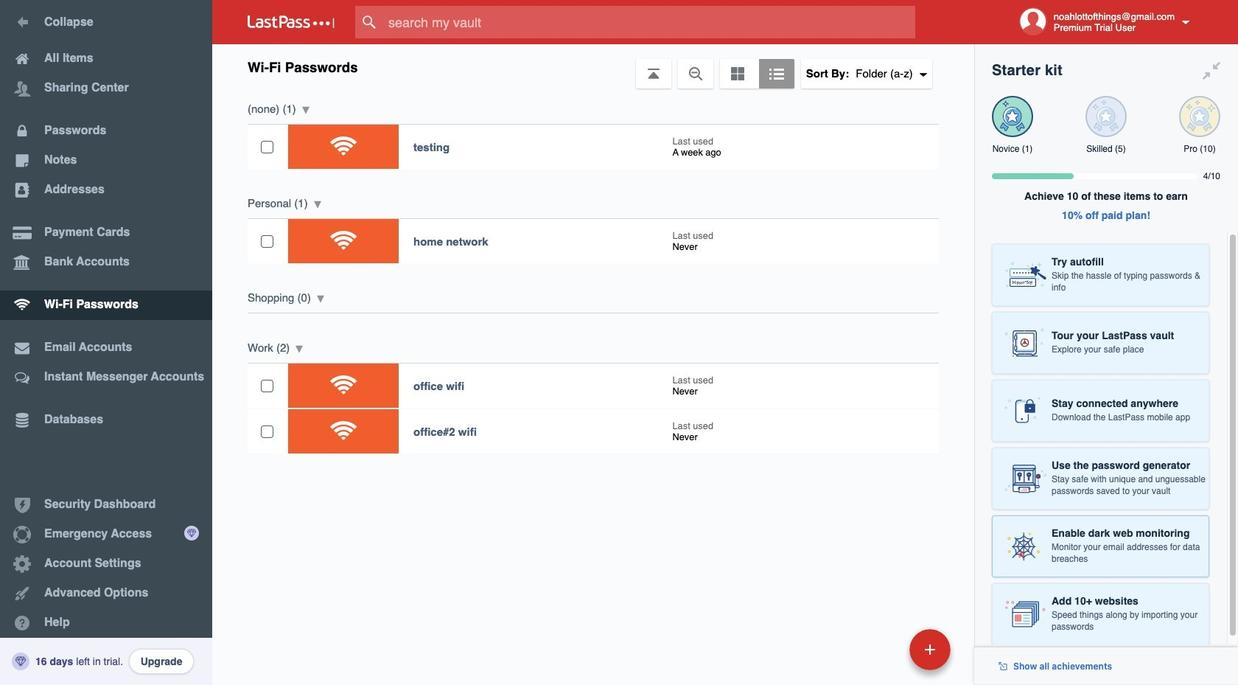 Task type: locate. For each thing, give the bounding box(es) containing it.
Search search field
[[355, 6, 945, 38]]

search my vault text field
[[355, 6, 945, 38]]

new item element
[[809, 628, 956, 670]]

new item navigation
[[809, 625, 960, 685]]

lastpass image
[[248, 15, 335, 29]]



Task type: vqa. For each thing, say whether or not it's contained in the screenshot.
New Item 'navigation'
yes



Task type: describe. For each thing, give the bounding box(es) containing it.
main navigation navigation
[[0, 0, 212, 685]]

vault options navigation
[[212, 44, 975, 88]]



